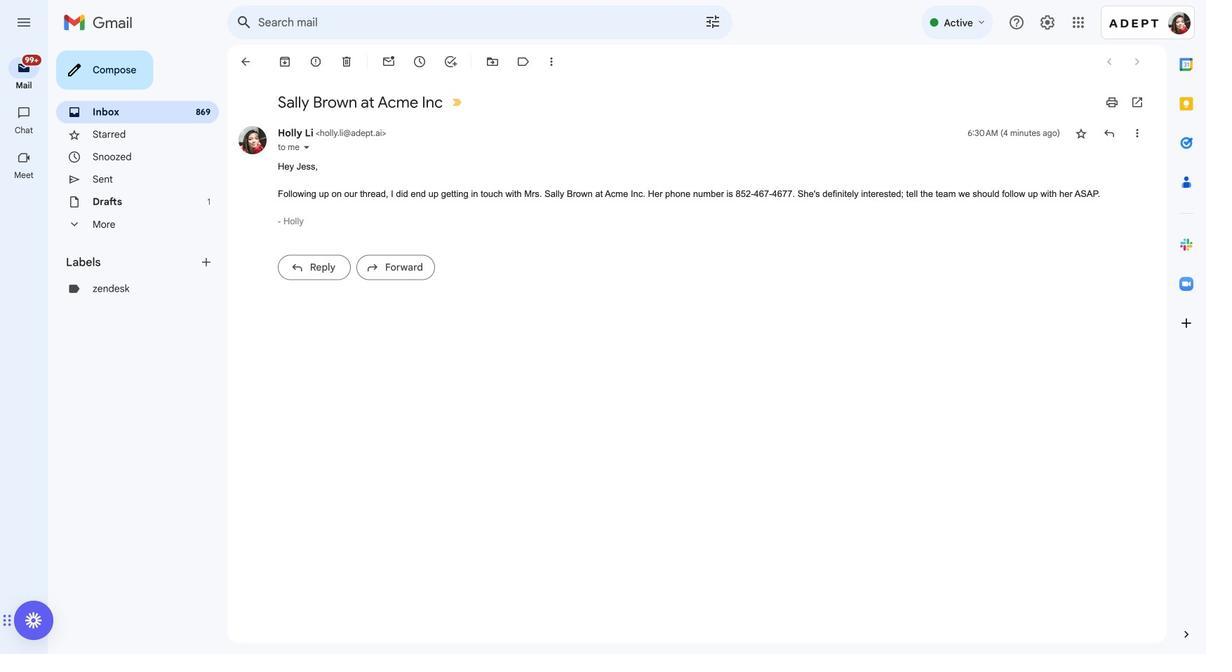 Task type: vqa. For each thing, say whether or not it's contained in the screenshot.
Enable reading pane - provides a way to read mail right next to your list of conversations, making mail reading and writing mail faster and adding more context.'s ENABLE
no



Task type: locate. For each thing, give the bounding box(es) containing it.
report spam image
[[309, 55, 323, 69]]

heading
[[0, 80, 48, 91], [0, 125, 48, 136], [0, 170, 48, 181], [66, 255, 199, 269]]

record a loom image
[[25, 612, 42, 629]]

support image
[[1008, 14, 1025, 31]]

2 move image from the left
[[7, 612, 12, 629]]

cell up show details image on the left top of page
[[278, 127, 386, 139]]

move image
[[2, 612, 7, 629], [7, 612, 12, 629]]

delete image
[[340, 55, 354, 69]]

show details image
[[302, 143, 311, 152]]

Search mail search field
[[227, 6, 732, 39]]

not starred image
[[1074, 126, 1088, 140]]

advanced search options image
[[699, 8, 727, 36]]

navigation
[[0, 45, 49, 655]]

1 horizontal spatial cell
[[968, 126, 1060, 140]]

tab list
[[1167, 45, 1206, 604]]

cell
[[968, 126, 1060, 140], [278, 127, 386, 139]]

cell left the not starred checkbox
[[968, 126, 1060, 140]]

search mail image
[[232, 10, 257, 35]]

gmail image
[[63, 8, 140, 36]]



Task type: describe. For each thing, give the bounding box(es) containing it.
main menu image
[[15, 14, 32, 31]]

more email options image
[[544, 55, 558, 69]]

labels image
[[516, 55, 530, 69]]

archive image
[[278, 55, 292, 69]]

Search mail text field
[[258, 15, 665, 29]]

back to inbox image
[[239, 55, 253, 69]]

1 move image from the left
[[2, 612, 7, 629]]

snooze image
[[413, 55, 427, 69]]

settings image
[[1039, 14, 1056, 31]]

move to image
[[486, 55, 500, 69]]

add to tasks image
[[443, 55, 457, 69]]

Not starred checkbox
[[1074, 126, 1088, 140]]

0 horizontal spatial cell
[[278, 127, 386, 139]]



